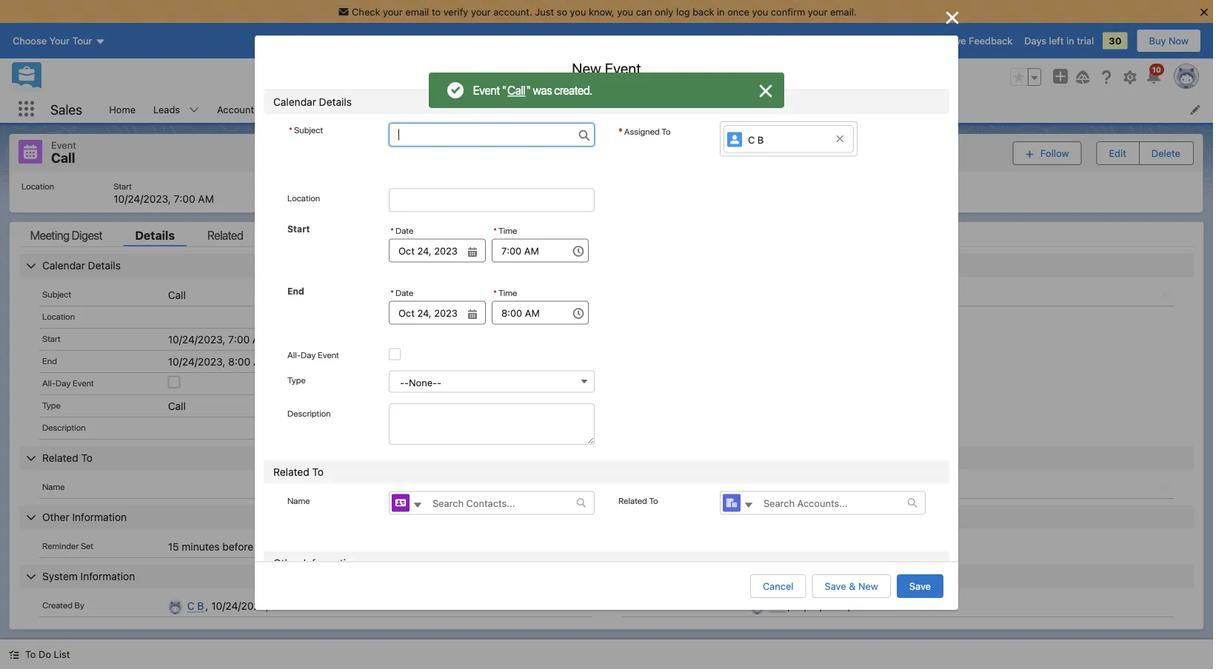 Task type: vqa. For each thing, say whether or not it's contained in the screenshot.
choose your tour
no



Task type: describe. For each thing, give the bounding box(es) containing it.
1 horizontal spatial calendar details
[[273, 96, 352, 108]]

only
[[655, 6, 674, 17]]

10/24/2023, 7:00 am
[[168, 333, 268, 346]]

meeting
[[30, 228, 70, 242]]

event " call " was created.
[[474, 83, 593, 97]]

leave feedback link
[[941, 35, 1013, 46]]

before
[[223, 541, 254, 553]]

call inside event call
[[51, 150, 75, 166]]

2 horizontal spatial c
[[770, 600, 777, 612]]

cancel
[[763, 581, 794, 592]]

* date for end
[[390, 288, 414, 298]]

leave feedback
[[941, 35, 1013, 46]]

c b link down the cancel
[[770, 600, 787, 613]]

1 horizontal spatial other
[[273, 557, 301, 570]]

reminder
[[42, 541, 79, 551]]

meeting digest link
[[19, 228, 114, 247]]

event inside success alert dialog
[[474, 83, 500, 97]]

name for sales
[[42, 482, 65, 492]]

new event
[[572, 60, 642, 77]]

home link
[[100, 96, 145, 123]]

follow button
[[1014, 141, 1082, 165]]

sales
[[50, 101, 82, 117]]

0 vertical spatial description
[[288, 408, 331, 419]]

check your email to verify your account. just so you know, you can only log back in once you confirm your email.
[[352, 6, 857, 17]]

chatter
[[276, 228, 312, 242]]

1 vertical spatial location
[[288, 193, 320, 204]]

1 horizontal spatial other information
[[273, 557, 358, 570]]

edit subject image
[[578, 291, 588, 301]]

created
[[42, 600, 73, 611]]

time for end
[[499, 288, 518, 298]]

1 vertical spatial all-day event
[[42, 378, 94, 388]]

can
[[636, 6, 653, 17]]

cancel button
[[751, 575, 807, 599]]

email.
[[831, 6, 857, 17]]

accounts link
[[208, 96, 268, 123]]

system information button
[[19, 565, 1195, 589]]

0 vertical spatial details
[[319, 96, 352, 108]]

account.
[[494, 6, 533, 17]]

1 vertical spatial type
[[42, 400, 61, 411]]

buy
[[1150, 35, 1167, 46]]

1 your from the left
[[383, 6, 403, 17]]

All-Day Event checkbox
[[389, 349, 401, 361]]

quotes
[[774, 104, 807, 115]]

created by
[[42, 600, 84, 611]]

1 vertical spatial information
[[303, 557, 358, 570]]

calendar inside list item
[[472, 104, 512, 115]]

&
[[849, 581, 856, 592]]

edit button
[[1098, 142, 1139, 164]]

home
[[109, 104, 136, 115]]

leads list item
[[145, 96, 208, 123]]

save button
[[897, 575, 944, 599]]

opportunities link
[[365, 96, 444, 123]]

log
[[677, 6, 690, 17]]

assigned
[[625, 126, 660, 136]]

0 vertical spatial type
[[288, 375, 306, 386]]

event call
[[51, 139, 76, 166]]

back
[[693, 6, 715, 17]]

15 minutes before event
[[168, 541, 283, 553]]

--none-- button
[[389, 371, 595, 393]]

0 vertical spatial 8:00
[[328, 193, 350, 205]]

0 horizontal spatial c b
[[187, 600, 204, 612]]

* date for start
[[390, 226, 414, 236]]

am inside start 10/24/2023, 7:00 am
[[198, 193, 214, 205]]

start 10/24/2023, 7:00 am
[[114, 181, 214, 205]]

opportunities
[[374, 104, 435, 115]]

call inside success alert dialog
[[508, 83, 526, 97]]

0 horizontal spatial day
[[56, 378, 71, 388]]

reports link
[[693, 96, 746, 123]]

0 vertical spatial all-day event
[[288, 350, 339, 361]]

1 , from the left
[[206, 600, 209, 612]]

2 horizontal spatial start
[[288, 224, 310, 235]]

digest
[[72, 228, 103, 242]]

delete
[[1152, 148, 1181, 159]]

information for reminder set
[[72, 512, 127, 524]]

accounts
[[217, 104, 259, 115]]

meeting digest
[[30, 228, 103, 242]]

date for start
[[396, 226, 414, 236]]

group containing follow
[[1014, 140, 1195, 166]]

1 vertical spatial description
[[42, 422, 86, 433]]

quotes link
[[765, 96, 816, 123]]

contacts
[[296, 104, 337, 115]]

0 horizontal spatial end
[[42, 356, 57, 366]]

forecasts
[[550, 104, 593, 115]]

2 you from the left
[[617, 6, 634, 17]]

2 " from the left
[[527, 83, 531, 97]]

quotes list item
[[765, 96, 835, 123]]

inverse image
[[944, 9, 962, 27]]

dashboards list item
[[602, 96, 693, 123]]

large image
[[757, 82, 775, 100]]

days left in trial
[[1025, 35, 1095, 46]]

2 horizontal spatial c b
[[770, 600, 787, 612]]

0 vertical spatial new
[[572, 60, 602, 77]]

3 you from the left
[[752, 6, 769, 17]]

dashboards
[[611, 104, 665, 115]]

follow
[[1041, 148, 1070, 159]]

related to inside 'dropdown button'
[[42, 452, 93, 465]]

time for start
[[499, 226, 518, 236]]

contacts list item
[[287, 96, 365, 123]]

1 horizontal spatial c
[[748, 134, 755, 145]]

0 vertical spatial in
[[717, 6, 725, 17]]

1 horizontal spatial end
[[288, 287, 304, 297]]

delete button
[[1140, 142, 1193, 164]]

2 by from the left
[[678, 600, 688, 611]]

name for check your email to verify your account. just so you know, you can only log back in once you confirm your email.
[[288, 496, 310, 507]]

6:12 for c b link underneath 'minutes'
[[272, 600, 292, 612]]

none-
[[409, 377, 437, 388]]

last modified by
[[625, 600, 688, 611]]

leads
[[153, 104, 180, 115]]

call down false 'image'
[[168, 400, 186, 412]]

left
[[1050, 35, 1064, 46]]

verify
[[444, 6, 469, 17]]

15
[[168, 541, 179, 553]]

calendar details button
[[19, 254, 1195, 278]]

contacts image
[[392, 495, 410, 513]]

email
[[406, 6, 429, 17]]

calendar details inside dropdown button
[[42, 260, 121, 272]]

1 vertical spatial 7:00
[[228, 333, 250, 346]]

c b link down quotes
[[724, 125, 855, 153]]

assigned to
[[625, 126, 671, 136]]

10/24/2023, inside start 10/24/2023, 7:00 am
[[114, 193, 171, 205]]

dashboards link
[[602, 96, 674, 123]]

related link
[[196, 228, 255, 247]]

calendar list item
[[463, 96, 541, 123]]

so
[[557, 6, 568, 17]]

1 , 10/24/2023, 6:12 am from the left
[[206, 600, 311, 612]]

reports
[[702, 104, 737, 115]]

to inside 'dropdown button'
[[81, 452, 93, 465]]

2 horizontal spatial b
[[780, 600, 787, 612]]

0 horizontal spatial all-
[[42, 378, 56, 388]]

details link
[[123, 228, 187, 247]]

event
[[256, 541, 283, 553]]

1 horizontal spatial day
[[301, 350, 316, 361]]

* subject
[[289, 124, 323, 135]]

related to button
[[19, 447, 1195, 471]]

0 horizontal spatial 8:00
[[228, 356, 251, 368]]

chatter link
[[264, 228, 324, 247]]

buy now button
[[1137, 29, 1202, 53]]

was
[[533, 83, 552, 97]]

to inside button
[[25, 650, 36, 661]]

confirm
[[771, 6, 806, 17]]



Task type: locate. For each thing, give the bounding box(es) containing it.
1 horizontal spatial "
[[527, 83, 531, 97]]

information for created by
[[80, 571, 135, 583]]

new
[[572, 60, 602, 77], [859, 581, 879, 592]]

c b down the reports list item
[[748, 134, 764, 145]]

1 - from the left
[[400, 377, 405, 388]]

7:00 inside start 10/24/2023, 7:00 am
[[174, 193, 195, 205]]

know,
[[589, 6, 615, 17]]

in right left
[[1067, 35, 1075, 46]]

leads link
[[145, 96, 189, 123]]

0 horizontal spatial in
[[717, 6, 725, 17]]

location for call
[[42, 311, 75, 322]]

1 " from the left
[[503, 83, 507, 97]]

to
[[662, 126, 671, 136], [81, 452, 93, 465], [312, 466, 324, 478], [655, 482, 664, 492], [650, 496, 658, 507], [25, 650, 36, 661]]

in right back
[[717, 6, 725, 17]]

1 horizontal spatial your
[[471, 6, 491, 17]]

feedback
[[969, 35, 1013, 46]]

save left "&"
[[825, 581, 847, 592]]

location
[[21, 181, 54, 192], [288, 193, 320, 204], [42, 311, 75, 322]]

30
[[1109, 35, 1122, 46]]

c down the reports list item
[[748, 134, 755, 145]]

time
[[499, 226, 518, 236], [499, 288, 518, 298]]

set
[[81, 541, 93, 551]]

group
[[1011, 68, 1042, 86], [1014, 140, 1195, 166], [389, 223, 486, 263], [389, 285, 486, 325]]

1 horizontal spatial calendar
[[273, 96, 316, 108]]

1 vertical spatial * time
[[494, 288, 518, 298]]

0 horizontal spatial by
[[75, 600, 84, 611]]

0 vertical spatial subject
[[294, 124, 323, 135]]

1 horizontal spatial all-day event
[[288, 350, 339, 361]]

text default image inside to do list button
[[9, 650, 19, 661]]

1 * date from the top
[[390, 226, 414, 236]]

1 vertical spatial subject
[[42, 289, 71, 299]]

10/24/2023, 8:00 am down 10/24/2023, 7:00 am
[[168, 356, 269, 368]]

, down cancel button
[[788, 600, 791, 612]]

location for event
[[21, 181, 54, 192]]

0 vertical spatial start
[[114, 181, 132, 192]]

0 vertical spatial end
[[288, 287, 304, 297]]

1 vertical spatial name
[[288, 496, 310, 507]]

details down digest
[[88, 260, 121, 272]]

0 horizontal spatial calendar
[[42, 260, 85, 272]]

text default image
[[577, 499, 587, 509], [908, 499, 918, 509], [413, 501, 423, 511], [9, 650, 19, 661]]

1 horizontal spatial 7:00
[[228, 333, 250, 346]]

new up created.
[[572, 60, 602, 77]]

location inside list
[[21, 181, 54, 192]]

0 horizontal spatial save
[[825, 581, 847, 592]]

c b
[[748, 134, 764, 145], [187, 600, 204, 612], [770, 600, 787, 612]]

subject down meeting digest link
[[42, 289, 71, 299]]

1 vertical spatial new
[[859, 581, 879, 592]]

1 vertical spatial day
[[56, 378, 71, 388]]

you left can
[[617, 6, 634, 17]]

1 vertical spatial * date
[[390, 288, 414, 298]]

calendar down call link
[[472, 104, 512, 115]]

0 vertical spatial 10/24/2023, 8:00 am
[[267, 193, 369, 205]]

c b link
[[724, 125, 855, 153], [187, 600, 204, 613], [770, 600, 787, 613]]

list
[[100, 96, 1214, 123], [10, 172, 1203, 213]]

, 10/24/2023, 6:12 am down event
[[206, 600, 311, 612]]

call
[[508, 83, 526, 97], [51, 150, 75, 166], [168, 289, 186, 301], [168, 400, 186, 412]]

10/24/2023, 8:00 am inside list
[[267, 193, 369, 205]]

c b link down 'minutes'
[[187, 600, 204, 613]]

10/24/2023, 8:00 am up 'chatter'
[[267, 193, 369, 205]]

list containing home
[[100, 96, 1214, 123]]

2 - from the left
[[405, 377, 409, 388]]

calendar details down digest
[[42, 260, 121, 272]]

subject
[[294, 124, 323, 135], [42, 289, 71, 299]]

new right "&"
[[859, 581, 879, 592]]

just
[[535, 6, 554, 17]]

0 vertical spatial day
[[301, 350, 316, 361]]

your
[[383, 6, 403, 17], [471, 6, 491, 17], [808, 6, 828, 17]]

edit
[[1110, 148, 1127, 159]]

b down 'minutes'
[[197, 600, 204, 612]]

information inside system information dropdown button
[[80, 571, 135, 583]]

0 vertical spatial other
[[42, 512, 69, 524]]

subject down contacts link
[[294, 124, 323, 135]]

you right once
[[752, 6, 769, 17]]

1 horizontal spatial c b
[[748, 134, 764, 145]]

c down the cancel
[[770, 600, 777, 612]]

2 vertical spatial location
[[42, 311, 75, 322]]

0 horizontal spatial type
[[42, 400, 61, 411]]

2 , 10/24/2023, 6:12 am from the left
[[788, 600, 893, 612]]

2 horizontal spatial details
[[319, 96, 352, 108]]

information inside "other information" dropdown button
[[72, 512, 127, 524]]

now
[[1169, 35, 1189, 46]]

call down sales on the top left of the page
[[51, 150, 75, 166]]

6:12 down "&"
[[854, 600, 874, 612]]

, 10/24/2023, 6:12 am
[[206, 600, 311, 612], [788, 600, 893, 612]]

3 your from the left
[[808, 6, 828, 17]]

1 horizontal spatial new
[[859, 581, 879, 592]]

2 6:12 from the left
[[854, 600, 874, 612]]

leave
[[941, 35, 967, 46]]

other information up set
[[42, 512, 127, 524]]

0 vertical spatial calendar details
[[273, 96, 352, 108]]

2 date from the top
[[396, 288, 414, 298]]

type
[[288, 375, 306, 386], [42, 400, 61, 411]]

your left 'email.'
[[808, 6, 828, 17]]

other inside dropdown button
[[42, 512, 69, 524]]

1 vertical spatial details
[[135, 228, 175, 242]]

,
[[206, 600, 209, 612], [788, 600, 791, 612]]

calendar
[[273, 96, 316, 108], [472, 104, 512, 115], [42, 260, 85, 272]]

1 by from the left
[[75, 600, 84, 611]]

search...
[[465, 72, 504, 83]]

to
[[432, 6, 441, 17]]

1 6:12 from the left
[[272, 600, 292, 612]]

event
[[605, 60, 642, 77], [474, 83, 500, 97], [51, 139, 76, 150], [318, 350, 339, 361], [73, 378, 94, 388]]

1 vertical spatial 8:00
[[228, 356, 251, 368]]

calendar details up * subject
[[273, 96, 352, 108]]

call left was
[[508, 83, 526, 97]]

system
[[42, 571, 78, 583]]

* date
[[390, 226, 414, 236], [390, 288, 414, 298]]

0 horizontal spatial all-day event
[[42, 378, 94, 388]]

1 vertical spatial date
[[396, 288, 414, 298]]

0 horizontal spatial new
[[572, 60, 602, 77]]

None text field
[[389, 123, 595, 147], [492, 239, 589, 263], [492, 301, 589, 325], [389, 123, 595, 147], [492, 239, 589, 263], [492, 301, 589, 325]]

call link
[[507, 83, 527, 98]]

calendar up * subject
[[273, 96, 316, 108]]

end
[[288, 287, 304, 297], [42, 356, 57, 366]]

3 - from the left
[[437, 377, 442, 388]]

0 vertical spatial all-
[[288, 350, 301, 361]]

0 horizontal spatial b
[[197, 600, 204, 612]]

2 horizontal spatial your
[[808, 6, 828, 17]]

"
[[503, 83, 507, 97], [527, 83, 531, 97]]

save inside button
[[910, 581, 932, 592]]

related
[[208, 228, 244, 242], [42, 452, 78, 465], [273, 466, 310, 478], [625, 482, 654, 492], [619, 496, 648, 507]]

days
[[1025, 35, 1047, 46]]

0 horizontal spatial start
[[42, 333, 61, 344]]

1 horizontal spatial b
[[758, 134, 764, 145]]

name
[[42, 482, 65, 492], [288, 496, 310, 507]]

do
[[39, 650, 51, 661]]

save inside button
[[825, 581, 847, 592]]

1 vertical spatial other information
[[273, 557, 358, 570]]

Name text field
[[424, 493, 577, 515]]

save for save & new
[[825, 581, 847, 592]]

None text field
[[389, 239, 486, 263], [389, 301, 486, 325], [389, 239, 486, 263], [389, 301, 486, 325]]

other down event
[[273, 557, 301, 570]]

created.
[[555, 83, 593, 97]]

date
[[396, 226, 414, 236], [396, 288, 414, 298]]

Description text field
[[389, 404, 595, 445]]

1 time from the top
[[499, 226, 518, 236]]

1 horizontal spatial save
[[910, 581, 932, 592]]

reminder set
[[42, 541, 93, 551]]

other information button
[[19, 506, 1195, 530]]

save for save
[[910, 581, 932, 592]]

1 horizontal spatial 6:12
[[854, 600, 874, 612]]

save
[[825, 581, 847, 592], [910, 581, 932, 592]]

other information down event
[[273, 557, 358, 570]]

new inside save & new button
[[859, 581, 879, 592]]

related inside 'dropdown button'
[[42, 452, 78, 465]]

you right 'so'
[[570, 6, 587, 17]]

2 horizontal spatial you
[[752, 6, 769, 17]]

c b down 'minutes'
[[187, 600, 204, 612]]

0 vertical spatial time
[[499, 226, 518, 236]]

start inside start 10/24/2023, 7:00 am
[[114, 181, 132, 192]]

by right created at left
[[75, 600, 84, 611]]

0 horizontal spatial calendar details
[[42, 260, 121, 272]]

1 horizontal spatial , 10/24/2023, 6:12 am
[[788, 600, 893, 612]]

, 10/24/2023, 6:12 am down save & new button
[[788, 600, 893, 612]]

2 * date from the top
[[390, 288, 414, 298]]

-
[[400, 377, 405, 388], [405, 377, 409, 388], [437, 377, 442, 388]]

list up assigned to on the right
[[100, 96, 1214, 123]]

search... button
[[436, 65, 732, 89]]

your right verify
[[471, 6, 491, 17]]

your left email at the left top of page
[[383, 6, 403, 17]]

1 horizontal spatial start
[[114, 181, 132, 192]]

2 your from the left
[[471, 6, 491, 17]]

modified
[[643, 600, 677, 611]]

0 vertical spatial 7:00
[[174, 193, 195, 205]]

by
[[75, 600, 84, 611], [678, 600, 688, 611]]

* time for end
[[494, 288, 518, 298]]

2 save from the left
[[910, 581, 932, 592]]

1 horizontal spatial name
[[288, 496, 310, 507]]

0 horizontal spatial you
[[570, 6, 587, 17]]

1 vertical spatial time
[[499, 288, 518, 298]]

c b down the cancel
[[770, 600, 787, 612]]

accounts list item
[[208, 96, 287, 123]]

1 vertical spatial in
[[1067, 35, 1075, 46]]

0 horizontal spatial c
[[187, 600, 195, 612]]

list down assigned
[[10, 172, 1203, 213]]

, down 'minutes'
[[206, 600, 209, 612]]

details up * subject
[[319, 96, 352, 108]]

to do list button
[[0, 640, 79, 670]]

6:12 for c b link under the cancel
[[854, 600, 874, 612]]

other information inside "other information" dropdown button
[[42, 512, 127, 524]]

0 vertical spatial * date
[[390, 226, 414, 236]]

1 save from the left
[[825, 581, 847, 592]]

2 * time from the top
[[494, 288, 518, 298]]

day
[[301, 350, 316, 361], [56, 378, 71, 388]]

1 vertical spatial end
[[42, 356, 57, 366]]

details inside dropdown button
[[88, 260, 121, 272]]

0 horizontal spatial subject
[[42, 289, 71, 299]]

save & new
[[825, 581, 879, 592]]

minutes
[[182, 541, 220, 553]]

buy now
[[1150, 35, 1189, 46]]

0 horizontal spatial 6:12
[[272, 600, 292, 612]]

1 vertical spatial other
[[273, 557, 301, 570]]

1 horizontal spatial all-
[[288, 350, 301, 361]]

by right modified
[[678, 600, 688, 611]]

1 vertical spatial all-
[[42, 378, 56, 388]]

b down the reports list item
[[758, 134, 764, 145]]

0 vertical spatial location
[[21, 181, 54, 192]]

1 * time from the top
[[494, 226, 518, 236]]

2 vertical spatial start
[[42, 333, 61, 344]]

false image
[[168, 376, 181, 389]]

other up reminder
[[42, 512, 69, 524]]

calendar down meeting digest link
[[42, 260, 85, 272]]

1 you from the left
[[570, 6, 587, 17]]

date for end
[[396, 288, 414, 298]]

1 vertical spatial 10/24/2023, 8:00 am
[[168, 356, 269, 368]]

1 horizontal spatial details
[[135, 228, 175, 242]]

Related To text field
[[755, 493, 908, 515]]

b down cancel button
[[780, 600, 787, 612]]

0 vertical spatial list
[[100, 96, 1214, 123]]

you
[[570, 6, 587, 17], [617, 6, 634, 17], [752, 6, 769, 17]]

0 vertical spatial other information
[[42, 512, 127, 524]]

reports list item
[[693, 96, 765, 123]]

to do list
[[25, 650, 70, 661]]

check
[[352, 6, 381, 17]]

start
[[114, 181, 132, 192], [288, 224, 310, 235], [42, 333, 61, 344]]

* time for start
[[494, 226, 518, 236]]

0 horizontal spatial your
[[383, 6, 403, 17]]

2 time from the top
[[499, 288, 518, 298]]

details
[[319, 96, 352, 108], [135, 228, 175, 242], [88, 260, 121, 272]]

0 horizontal spatial other
[[42, 512, 69, 524]]

" left was
[[527, 83, 531, 97]]

calendar link
[[463, 96, 521, 123]]

0 horizontal spatial other information
[[42, 512, 127, 524]]

2 , from the left
[[788, 600, 791, 612]]

1 horizontal spatial subject
[[294, 124, 323, 135]]

accounts image
[[723, 495, 741, 513]]

" down search...
[[503, 83, 507, 97]]

0 horizontal spatial name
[[42, 482, 65, 492]]

Location text field
[[389, 189, 595, 212]]

opportunities list item
[[365, 96, 463, 123]]

forecasts link
[[541, 96, 602, 123]]

0 vertical spatial date
[[396, 226, 414, 236]]

all-day event
[[288, 350, 339, 361], [42, 378, 94, 388]]

save right "&"
[[910, 581, 932, 592]]

0 horizontal spatial , 10/24/2023, 6:12 am
[[206, 600, 311, 612]]

0 horizontal spatial details
[[88, 260, 121, 272]]

1 vertical spatial start
[[288, 224, 310, 235]]

success alert dialog
[[429, 73, 785, 108]]

all-
[[288, 350, 301, 361], [42, 378, 56, 388]]

other
[[42, 512, 69, 524], [273, 557, 301, 570]]

*
[[289, 124, 293, 135], [619, 126, 623, 136], [390, 226, 394, 236], [494, 226, 497, 236], [390, 288, 394, 298], [494, 288, 497, 298]]

trial
[[1078, 35, 1095, 46]]

6:12 down event
[[272, 600, 292, 612]]

calendar inside dropdown button
[[42, 260, 85, 272]]

c down 'minutes'
[[187, 600, 195, 612]]

0 vertical spatial information
[[72, 512, 127, 524]]

save & new button
[[813, 575, 891, 599]]

details down start 10/24/2023, 7:00 am
[[135, 228, 175, 242]]

10/24/2023,
[[114, 193, 171, 205], [267, 193, 325, 205], [168, 333, 226, 346], [168, 356, 226, 368], [211, 600, 269, 612], [794, 600, 851, 612]]

1 horizontal spatial by
[[678, 600, 688, 611]]

2 vertical spatial details
[[88, 260, 121, 272]]

contacts link
[[287, 96, 346, 123]]

list containing 10/24/2023, 7:00 am
[[10, 172, 1203, 213]]

1 horizontal spatial 8:00
[[328, 193, 350, 205]]

last
[[625, 600, 641, 611]]

text default image
[[744, 501, 754, 511]]

0 horizontal spatial 7:00
[[174, 193, 195, 205]]

1 horizontal spatial description
[[288, 408, 331, 419]]

1 horizontal spatial in
[[1067, 35, 1075, 46]]

* time
[[494, 226, 518, 236], [494, 288, 518, 298]]

1 date from the top
[[396, 226, 414, 236]]

0 horizontal spatial "
[[503, 83, 507, 97]]

1 horizontal spatial you
[[617, 6, 634, 17]]

call up 10/24/2023, 7:00 am
[[168, 289, 186, 301]]



